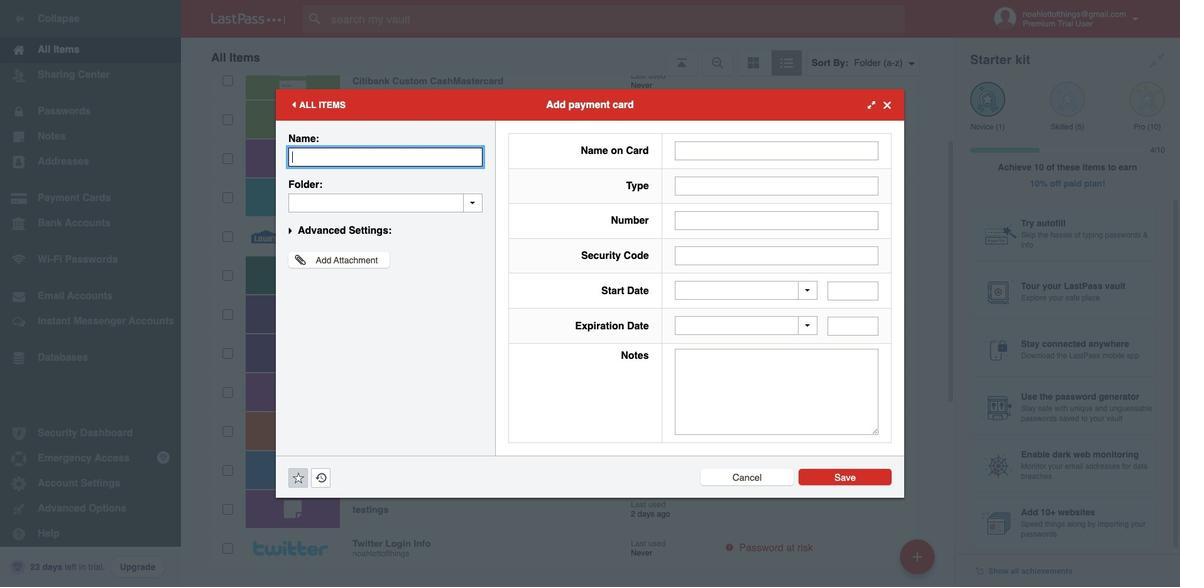 Task type: locate. For each thing, give the bounding box(es) containing it.
new item navigation
[[896, 536, 943, 587]]

dialog
[[276, 89, 905, 498]]

Search search field
[[303, 5, 930, 33]]

None text field
[[289, 148, 483, 167], [675, 211, 879, 230], [828, 317, 879, 336], [675, 349, 879, 435], [289, 148, 483, 167], [675, 211, 879, 230], [828, 317, 879, 336], [675, 349, 879, 435]]

new item image
[[914, 552, 922, 561]]

None text field
[[675, 142, 879, 160], [675, 177, 879, 195], [289, 194, 483, 213], [675, 246, 879, 265], [828, 282, 879, 300], [675, 142, 879, 160], [675, 177, 879, 195], [289, 194, 483, 213], [675, 246, 879, 265], [828, 282, 879, 300]]

main navigation navigation
[[0, 0, 181, 587]]



Task type: describe. For each thing, give the bounding box(es) containing it.
lastpass image
[[211, 13, 285, 25]]

search my vault text field
[[303, 5, 930, 33]]

vault options navigation
[[181, 38, 956, 75]]



Task type: vqa. For each thing, say whether or not it's contained in the screenshot.
text box
yes



